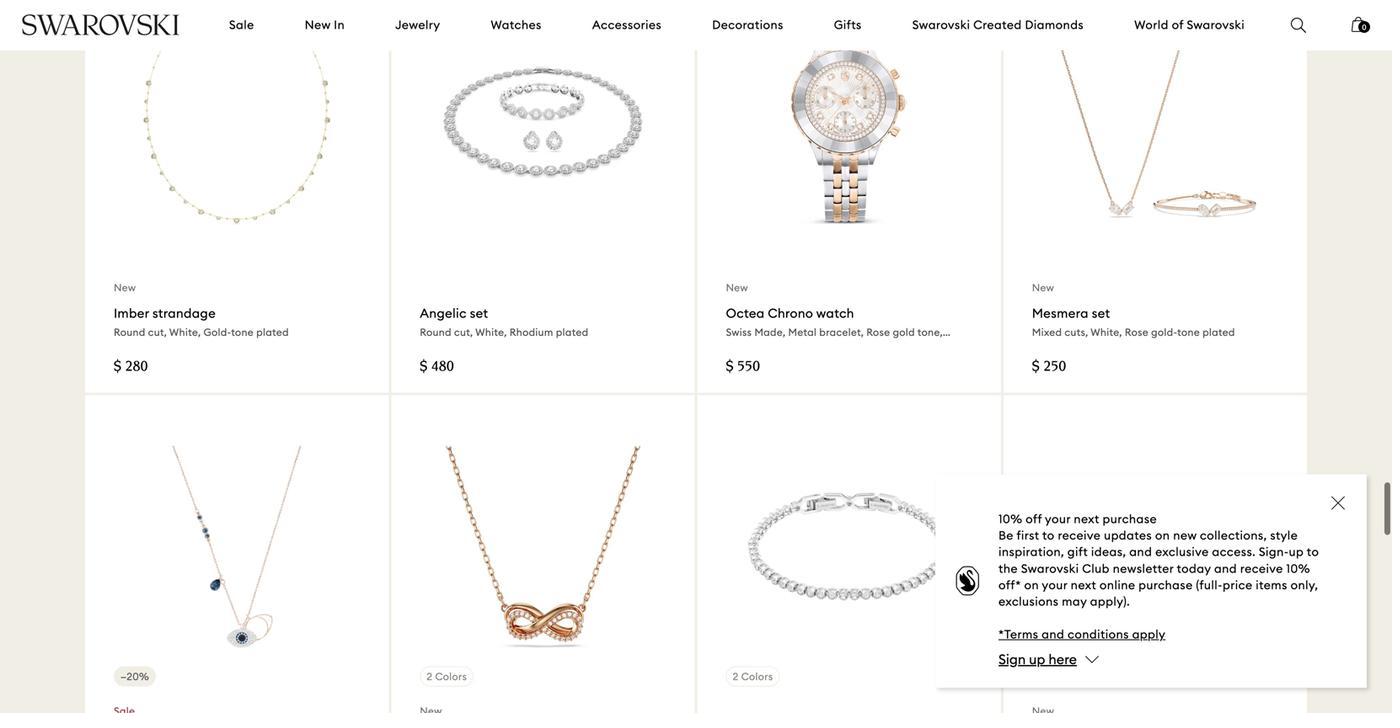 Task type: describe. For each thing, give the bounding box(es) containing it.
sign
[[999, 651, 1026, 668]]

2 horizontal spatial and
[[1214, 561, 1237, 577]]

diamonds
[[1025, 17, 1084, 32]]

new left in
[[305, 17, 331, 32]]

mesmera
[[1032, 304, 1089, 320]]

round for angelic set
[[420, 324, 451, 337]]

0 horizontal spatial swarovski
[[912, 17, 970, 32]]

tone inside mesmera set mixed cuts, white, rose gold-tone plated
[[1177, 324, 1200, 337]]

collections,
[[1200, 528, 1267, 544]]

exclusions
[[999, 595, 1059, 610]]

new in link
[[305, 17, 345, 33]]

1 2 colors from the left
[[427, 669, 467, 682]]

accessories
[[592, 17, 662, 32]]

$ 280
[[114, 359, 148, 374]]

swarovski created diamonds
[[912, 17, 1084, 32]]

10% off your next purchase be first to receive updates on new collections, style inspiration, gift ideas, and exclusive access. sign-up to the swarovski club newsletter today and receive 10% off* on your next online purchase (full-price items only, exclusions may apply).
[[999, 512, 1319, 610]]

gift
[[1067, 545, 1088, 560]]

online
[[1100, 578, 1135, 593]]

$ 480
[[420, 359, 454, 374]]

off
[[1026, 512, 1042, 527]]

decorations link
[[712, 17, 783, 33]]

inspiration,
[[999, 545, 1064, 560]]

set for angelic set
[[470, 304, 488, 320]]

1 vertical spatial your
[[1042, 578, 1068, 593]]

the
[[999, 561, 1018, 577]]

0 vertical spatial next
[[1074, 512, 1099, 527]]

apply).
[[1090, 595, 1130, 610]]

1 vertical spatial next
[[1071, 578, 1096, 593]]

plated inside "imber strandage round cut, white, gold-tone plated"
[[256, 324, 289, 337]]

new
[[1173, 528, 1197, 544]]

0 vertical spatial receive
[[1058, 528, 1101, 544]]

apply
[[1132, 628, 1166, 643]]

plated inside angelic set round cut, white, rhodium plated
[[556, 324, 588, 337]]

0 vertical spatial 10%
[[999, 512, 1022, 527]]

1 vertical spatial purchase
[[1139, 578, 1193, 593]]

1 vertical spatial 10%
[[1286, 561, 1310, 577]]

1 horizontal spatial receive
[[1240, 561, 1283, 577]]

rhodium
[[510, 324, 553, 337]]

access.
[[1212, 545, 1256, 560]]

0 vertical spatial purchase
[[1103, 512, 1157, 527]]

watch
[[816, 304, 854, 320]]

today
[[1177, 561, 1211, 577]]

world of swarovski link
[[1134, 17, 1245, 33]]

sign up here
[[999, 651, 1077, 668]]

octea chrono watch
[[726, 304, 854, 320]]

decorations
[[712, 17, 783, 32]]

gifts
[[834, 17, 862, 32]]

new for imber strandage
[[114, 280, 136, 292]]

*terms
[[999, 628, 1038, 643]]

*terms and conditions apply link
[[999, 628, 1166, 643]]

chrono
[[768, 304, 813, 320]]

gold-
[[1151, 324, 1177, 337]]

updates
[[1104, 528, 1152, 544]]

here
[[1049, 651, 1077, 668]]

1 horizontal spatial to
[[1307, 545, 1319, 560]]

swarovski inside 10% off your next purchase be first to receive updates on new collections, style inspiration, gift ideas, and exclusive access. sign-up to the swarovski club newsletter today and receive 10% off* on your next online purchase (full-price items only, exclusions may apply).
[[1021, 561, 1079, 577]]

set for mesmera set
[[1092, 304, 1110, 320]]

imber
[[114, 304, 149, 320]]

2 2 colors link from the left
[[697, 394, 1001, 714]]

mixed
[[1032, 324, 1062, 337]]

sale link
[[229, 17, 254, 33]]

search image image
[[1291, 18, 1306, 33]]

octea
[[726, 304, 765, 320]]

watches
[[491, 17, 542, 32]]

1 2 colors link from the left
[[391, 394, 695, 714]]

plated inside mesmera set mixed cuts, white, rose gold-tone plated
[[1203, 324, 1235, 337]]

exclusive
[[1155, 545, 1209, 560]]

0 horizontal spatial and
[[1042, 628, 1064, 643]]

ideas,
[[1091, 545, 1126, 560]]

new for mesmera set
[[1032, 280, 1054, 292]]

*terms and conditions apply
[[999, 628, 1166, 643]]

−20%
[[120, 669, 149, 682]]

only,
[[1291, 578, 1318, 593]]

0 vertical spatial your
[[1045, 512, 1071, 527]]

gifts link
[[834, 17, 862, 33]]

tone inside "imber strandage round cut, white, gold-tone plated"
[[231, 324, 254, 337]]

cut, for set
[[454, 324, 473, 337]]



Task type: vqa. For each thing, say whether or not it's contained in the screenshot.
2 Colors related to 2nd 2 Colors link from right
yes



Task type: locate. For each thing, give the bounding box(es) containing it.
cut, down angelic
[[454, 324, 473, 337]]

receive up items
[[1240, 561, 1283, 577]]

your
[[1045, 512, 1071, 527], [1042, 578, 1068, 593]]

created
[[973, 17, 1022, 32]]

world
[[1134, 17, 1169, 32]]

0 horizontal spatial up
[[1029, 651, 1045, 668]]

angelic set round cut, white, rhodium plated
[[420, 304, 588, 337]]

0 horizontal spatial to
[[1042, 528, 1055, 544]]

white, for mesmera set
[[1091, 324, 1122, 337]]

strandage
[[152, 304, 216, 320]]

cut, down 'imber' at the left of page
[[148, 324, 167, 337]]

to
[[1042, 528, 1055, 544], [1307, 545, 1319, 560]]

rose
[[1125, 324, 1148, 337]]

round
[[114, 324, 145, 337], [420, 324, 451, 337]]

1 horizontal spatial round
[[420, 324, 451, 337]]

new up 'imber' at the left of page
[[114, 280, 136, 292]]

in
[[334, 17, 345, 32]]

1 horizontal spatial tone
[[1177, 324, 1200, 337]]

0 horizontal spatial 2 colors
[[427, 669, 467, 682]]

0 horizontal spatial white,
[[169, 324, 201, 337]]

set inside angelic set round cut, white, rhodium plated
[[470, 304, 488, 320]]

1 cut, from the left
[[148, 324, 167, 337]]

1 horizontal spatial set
[[1092, 304, 1110, 320]]

up right sign on the bottom right
[[1029, 651, 1045, 668]]

1 horizontal spatial plated
[[556, 324, 588, 337]]

2 2 colors from the left
[[733, 669, 773, 682]]

items
[[1256, 578, 1287, 593]]

2 vertical spatial and
[[1042, 628, 1064, 643]]

newsletter
[[1113, 561, 1174, 577]]

conditions
[[1068, 628, 1129, 643]]

1 vertical spatial receive
[[1240, 561, 1283, 577]]

receive up 'gift'
[[1058, 528, 1101, 544]]

white, right cuts,
[[1091, 324, 1122, 337]]

1 vertical spatial to
[[1307, 545, 1319, 560]]

first
[[1017, 528, 1039, 544]]

0 horizontal spatial plated
[[256, 324, 289, 337]]

1 vertical spatial up
[[1029, 651, 1045, 668]]

and up newsletter
[[1129, 545, 1152, 560]]

(full-
[[1196, 578, 1223, 593]]

10%
[[999, 512, 1022, 527], [1286, 561, 1310, 577]]

0 vertical spatial to
[[1042, 528, 1055, 544]]

and up here at right
[[1042, 628, 1064, 643]]

0 vertical spatial on
[[1155, 528, 1170, 544]]

1 horizontal spatial on
[[1155, 528, 1170, 544]]

$ 550
[[726, 359, 760, 374]]

on left new
[[1155, 528, 1170, 544]]

0 horizontal spatial tone
[[231, 324, 254, 337]]

−20% link
[[85, 394, 389, 714]]

to right first
[[1042, 528, 1055, 544]]

next up may
[[1071, 578, 1096, 593]]

2 set from the left
[[1092, 304, 1110, 320]]

0 horizontal spatial 10%
[[999, 512, 1022, 527]]

purchase up updates
[[1103, 512, 1157, 527]]

receive
[[1058, 528, 1101, 544], [1240, 561, 1283, 577]]

sign up here link
[[999, 651, 1077, 668]]

1 round from the left
[[114, 324, 145, 337]]

2 tone from the left
[[1177, 324, 1200, 337]]

set inside mesmera set mixed cuts, white, rose gold-tone plated
[[1092, 304, 1110, 320]]

angelic
[[420, 304, 467, 320]]

1 horizontal spatial 10%
[[1286, 561, 1310, 577]]

white, for angelic set
[[475, 324, 507, 337]]

price
[[1223, 578, 1253, 593]]

0 vertical spatial and
[[1129, 545, 1152, 560]]

gold-
[[204, 324, 231, 337]]

1 tone from the left
[[231, 324, 254, 337]]

0 horizontal spatial round
[[114, 324, 145, 337]]

next
[[1074, 512, 1099, 527], [1071, 578, 1096, 593]]

next up 'gift'
[[1074, 512, 1099, 527]]

new
[[305, 17, 331, 32], [114, 280, 136, 292], [726, 280, 748, 292], [1032, 280, 1054, 292]]

cut, inside "imber strandage round cut, white, gold-tone plated"
[[148, 324, 167, 337]]

0 horizontal spatial cut,
[[148, 324, 167, 337]]

2 horizontal spatial plated
[[1203, 324, 1235, 337]]

1 horizontal spatial up
[[1289, 545, 1304, 560]]

set right mesmera
[[1092, 304, 1110, 320]]

white, inside mesmera set mixed cuts, white, rose gold-tone plated
[[1091, 324, 1122, 337]]

0 horizontal spatial set
[[470, 304, 488, 320]]

0 link
[[1352, 15, 1370, 44]]

accessories link
[[592, 17, 662, 33]]

up
[[1289, 545, 1304, 560], [1029, 651, 1045, 668]]

world of swarovski
[[1134, 17, 1245, 32]]

jewelry
[[395, 17, 440, 32]]

1 horizontal spatial cut,
[[454, 324, 473, 337]]

10% up be
[[999, 512, 1022, 527]]

white, inside angelic set round cut, white, rhodium plated
[[475, 324, 507, 337]]

purchase down newsletter
[[1139, 578, 1193, 593]]

round inside "imber strandage round cut, white, gold-tone plated"
[[114, 324, 145, 337]]

jewelry link
[[395, 17, 440, 33]]

white, for imber strandage
[[169, 324, 201, 337]]

1 horizontal spatial 2 colors
[[733, 669, 773, 682]]

1 horizontal spatial 2 colors link
[[697, 394, 1001, 714]]

1 vertical spatial on
[[1024, 578, 1039, 593]]

round down angelic
[[420, 324, 451, 337]]

2 white, from the left
[[475, 324, 507, 337]]

$ 250
[[1032, 359, 1066, 374]]

new for octea chrono watch
[[726, 280, 748, 292]]

0 horizontal spatial 2 colors link
[[391, 394, 695, 714]]

plated
[[256, 324, 289, 337], [556, 324, 588, 337], [1203, 324, 1235, 337]]

2 colors
[[427, 669, 467, 682], [733, 669, 773, 682]]

2 horizontal spatial white,
[[1091, 324, 1122, 337]]

swarovski down inspiration,
[[1021, 561, 1079, 577]]

cut, inside angelic set round cut, white, rhodium plated
[[454, 324, 473, 337]]

2 cut, from the left
[[454, 324, 473, 337]]

watches link
[[491, 17, 542, 33]]

up inside 10% off your next purchase be first to receive updates on new collections, style inspiration, gift ideas, and exclusive access. sign-up to the swarovski club newsletter today and receive 10% off* on your next online purchase (full-price items only, exclusions may apply).
[[1289, 545, 1304, 560]]

club
[[1082, 561, 1110, 577]]

swarovski created diamonds link
[[912, 17, 1084, 33]]

3 white, from the left
[[1091, 324, 1122, 337]]

0
[[1362, 23, 1366, 32]]

2 horizontal spatial swarovski
[[1187, 17, 1245, 32]]

2 plated from the left
[[556, 324, 588, 337]]

10% up only,
[[1286, 561, 1310, 577]]

round down 'imber' at the left of page
[[114, 324, 145, 337]]

may
[[1062, 595, 1087, 610]]

be
[[999, 528, 1013, 544]]

cut, for strandage
[[148, 324, 167, 337]]

your right off
[[1045, 512, 1071, 527]]

0 horizontal spatial receive
[[1058, 528, 1101, 544]]

1 set from the left
[[470, 304, 488, 320]]

swarovski
[[912, 17, 970, 32], [1187, 17, 1245, 32], [1021, 561, 1079, 577]]

swarovski right of on the top of the page
[[1187, 17, 1245, 32]]

sale
[[229, 17, 254, 32]]

purchase
[[1103, 512, 1157, 527], [1139, 578, 1193, 593]]

your up may
[[1042, 578, 1068, 593]]

off*
[[999, 578, 1021, 593]]

swarovski left created
[[912, 17, 970, 32]]

3 plated from the left
[[1203, 324, 1235, 337]]

0 horizontal spatial on
[[1024, 578, 1039, 593]]

to up only,
[[1307, 545, 1319, 560]]

1 white, from the left
[[169, 324, 201, 337]]

and down access.
[[1214, 561, 1237, 577]]

new up mesmera
[[1032, 280, 1054, 292]]

sign-
[[1259, 545, 1289, 560]]

1 vertical spatial and
[[1214, 561, 1237, 577]]

1 horizontal spatial white,
[[475, 324, 507, 337]]

set
[[470, 304, 488, 320], [1092, 304, 1110, 320]]

1 plated from the left
[[256, 324, 289, 337]]

cart-mobile image image
[[1352, 17, 1365, 32]]

2 colors link
[[391, 394, 695, 714], [697, 394, 1001, 714]]

cuts,
[[1065, 324, 1088, 337]]

of
[[1172, 17, 1184, 32]]

new up octea
[[726, 280, 748, 292]]

tone
[[231, 324, 254, 337], [1177, 324, 1200, 337]]

up down 'style'
[[1289, 545, 1304, 560]]

cut,
[[148, 324, 167, 337], [454, 324, 473, 337]]

set right angelic
[[470, 304, 488, 320]]

style
[[1270, 528, 1298, 544]]

1 horizontal spatial swarovski
[[1021, 561, 1079, 577]]

round inside angelic set round cut, white, rhodium plated
[[420, 324, 451, 337]]

round for imber strandage
[[114, 324, 145, 337]]

white, inside "imber strandage round cut, white, gold-tone plated"
[[169, 324, 201, 337]]

1 horizontal spatial and
[[1129, 545, 1152, 560]]

white, left rhodium
[[475, 324, 507, 337]]

0 vertical spatial up
[[1289, 545, 1304, 560]]

mesmera set mixed cuts, white, rose gold-tone plated
[[1032, 304, 1235, 337]]

white, down "strandage"
[[169, 324, 201, 337]]

on
[[1155, 528, 1170, 544], [1024, 578, 1039, 593]]

swarovski image
[[21, 14, 180, 36]]

white,
[[169, 324, 201, 337], [475, 324, 507, 337], [1091, 324, 1122, 337]]

and
[[1129, 545, 1152, 560], [1214, 561, 1237, 577], [1042, 628, 1064, 643]]

on up exclusions
[[1024, 578, 1039, 593]]

imber strandage round cut, white, gold-tone plated
[[114, 304, 289, 337]]

new in
[[305, 17, 345, 32]]

2 round from the left
[[420, 324, 451, 337]]



